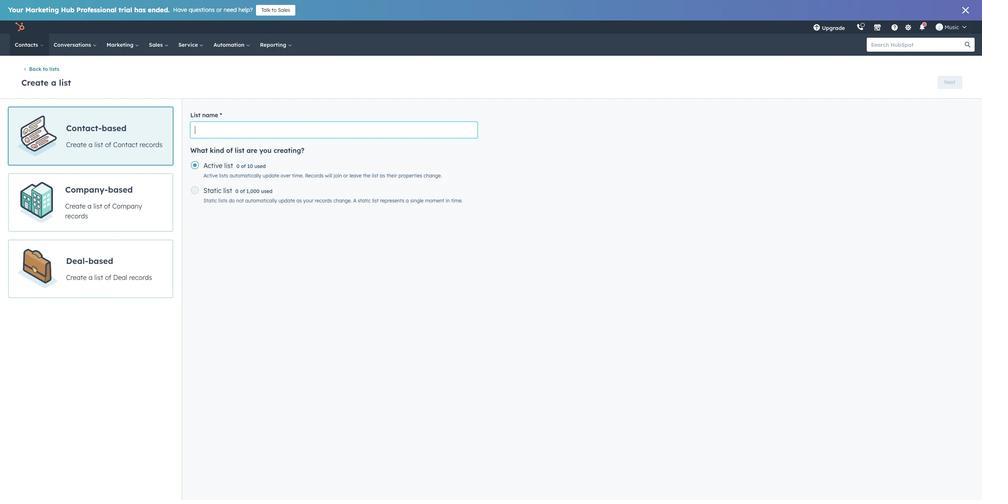 Task type: locate. For each thing, give the bounding box(es) containing it.
none checkbox containing contact-based
[[8, 107, 173, 165]]

sales left service
[[149, 41, 164, 48]]

static lists do not automatically update as your records change. a static list represents a single moment in time.
[[204, 198, 463, 204]]

0 vertical spatial based
[[102, 123, 127, 133]]

automatically
[[230, 173, 261, 179], [245, 198, 277, 204]]

to inside button
[[272, 7, 277, 13]]

records right contact
[[140, 141, 163, 149]]

1 horizontal spatial time.
[[451, 198, 463, 204]]

None checkbox
[[8, 107, 173, 165]]

a inside banner
[[51, 78, 56, 88]]

records
[[140, 141, 163, 149], [315, 198, 332, 204], [65, 212, 88, 220], [129, 274, 152, 282]]

1 vertical spatial to
[[43, 66, 48, 72]]

as left your
[[296, 198, 302, 204]]

based for company-
[[108, 185, 133, 195]]

sales
[[278, 7, 290, 13], [149, 41, 164, 48]]

0 horizontal spatial to
[[43, 66, 48, 72]]

talk to sales button
[[256, 5, 296, 16]]

1 vertical spatial active
[[204, 173, 218, 179]]

of inside the create a list of company records
[[104, 202, 110, 210]]

0 inside active list 0 of 10 used
[[236, 163, 240, 170]]

2 vertical spatial based
[[88, 256, 113, 266]]

based up company
[[108, 185, 133, 195]]

10
[[247, 163, 253, 170]]

their
[[387, 173, 397, 179]]

active for list
[[204, 162, 223, 170]]

of left 10 at top left
[[241, 163, 246, 170]]

what
[[190, 147, 208, 155]]

static for list
[[204, 187, 222, 195]]

list down "contact-based"
[[94, 141, 103, 149]]

change.
[[424, 173, 442, 179], [334, 198, 352, 204]]

create down "deal-"
[[66, 274, 87, 282]]

1 horizontal spatial to
[[272, 7, 277, 13]]

0
[[236, 163, 240, 170], [235, 188, 239, 195]]

0 vertical spatial used
[[254, 163, 266, 170]]

0 inside static list 0 of 1,000 used
[[235, 188, 239, 195]]

menu
[[807, 21, 972, 34]]

1 vertical spatial change.
[[334, 198, 352, 204]]

0 up not
[[235, 188, 239, 195]]

1 horizontal spatial marketing
[[107, 41, 135, 48]]

or
[[216, 6, 222, 14], [343, 173, 348, 179]]

0 for static list
[[235, 188, 239, 195]]

automation link
[[209, 34, 255, 56]]

1 vertical spatial lists
[[219, 173, 228, 179]]

or inside your marketing hub professional trial has ended. have questions or need help?
[[216, 6, 222, 14]]

deal
[[113, 274, 127, 282]]

2 active from the top
[[204, 173, 218, 179]]

list up the 'do'
[[223, 187, 232, 195]]

a for create a list of company records
[[88, 202, 92, 210]]

0 horizontal spatial sales
[[149, 41, 164, 48]]

update left the over
[[263, 173, 279, 179]]

records
[[305, 173, 324, 179]]

close image
[[963, 7, 969, 14]]

time. right in
[[451, 198, 463, 204]]

lists down active list 0 of 10 used
[[219, 173, 228, 179]]

create a list of company records
[[65, 202, 142, 220]]

based up the create a list of contact records
[[102, 123, 127, 133]]

of inside active list 0 of 10 used
[[241, 163, 246, 170]]

1 horizontal spatial or
[[343, 173, 348, 179]]

1 vertical spatial used
[[261, 188, 273, 195]]

0 vertical spatial marketing
[[25, 6, 59, 14]]

create a list
[[21, 78, 71, 88]]

0 horizontal spatial time.
[[292, 173, 304, 179]]

calling icon button
[[853, 22, 867, 32]]

create for create a list
[[21, 78, 49, 88]]

a down "contact-based"
[[88, 141, 93, 149]]

1 vertical spatial automatically
[[245, 198, 277, 204]]

reporting
[[260, 41, 288, 48]]

of for company
[[104, 202, 110, 210]]

active
[[204, 162, 223, 170], [204, 173, 218, 179]]

static
[[358, 198, 371, 204]]

used for active list
[[254, 163, 266, 170]]

a
[[51, 78, 56, 88], [88, 141, 93, 149], [406, 198, 409, 204], [88, 202, 92, 210], [88, 274, 93, 282]]

or for records
[[343, 173, 348, 179]]

are
[[247, 147, 257, 155]]

lists left the 'do'
[[218, 198, 227, 204]]

lists for active
[[219, 173, 228, 179]]

sales link
[[144, 34, 173, 56]]

to right talk
[[272, 7, 277, 13]]

of down company-based
[[104, 202, 110, 210]]

of right kind
[[226, 147, 233, 155]]

or right join at the left of the page
[[343, 173, 348, 179]]

list right static
[[372, 198, 379, 204]]

1 vertical spatial or
[[343, 173, 348, 179]]

a down deal-based
[[88, 274, 93, 282]]

notifications image
[[919, 24, 926, 32]]

back to lists link
[[23, 66, 59, 72]]

2 vertical spatial lists
[[218, 198, 227, 204]]

update left your
[[278, 198, 295, 204]]

1 vertical spatial static
[[204, 198, 217, 204]]

used inside active list 0 of 10 used
[[254, 163, 266, 170]]

of left deal
[[105, 274, 111, 282]]

to
[[272, 7, 277, 13], [43, 66, 48, 72]]

0 vertical spatial to
[[272, 7, 277, 13]]

list inside the create a list of company records
[[93, 202, 102, 210]]

0 left 10 at top left
[[236, 163, 240, 170]]

0 vertical spatial or
[[216, 6, 222, 14]]

as
[[380, 173, 385, 179], [296, 198, 302, 204]]

0 vertical spatial change.
[[424, 173, 442, 179]]

single
[[410, 198, 424, 204]]

0 vertical spatial automatically
[[230, 173, 261, 179]]

change. right properties
[[424, 173, 442, 179]]

list right the at the top left
[[372, 173, 378, 179]]

0 vertical spatial sales
[[278, 7, 290, 13]]

0 vertical spatial 0
[[236, 163, 240, 170]]

records inside the create a list of company records
[[65, 212, 88, 220]]

list
[[59, 78, 71, 88], [94, 141, 103, 149], [235, 147, 245, 155], [224, 162, 233, 170], [372, 173, 378, 179], [223, 187, 232, 195], [372, 198, 379, 204], [93, 202, 102, 210], [94, 274, 103, 282]]

time. right the over
[[292, 173, 304, 179]]

to right back
[[43, 66, 48, 72]]

menu item
[[851, 21, 853, 34]]

1 vertical spatial sales
[[149, 41, 164, 48]]

based for contact-
[[102, 123, 127, 133]]

static left the 'do'
[[204, 198, 217, 204]]

1 vertical spatial marketing
[[107, 41, 135, 48]]

upgrade image
[[813, 24, 821, 32]]

1 vertical spatial 0
[[235, 188, 239, 195]]

list down deal-based
[[94, 274, 103, 282]]

help image
[[891, 24, 899, 32]]

0 vertical spatial static
[[204, 187, 222, 195]]

your marketing hub professional trial has ended. have questions or need help?
[[8, 6, 253, 14]]

1 static from the top
[[204, 187, 222, 195]]

or left need
[[216, 6, 222, 14]]

change. left a
[[334, 198, 352, 204]]

used right 1,000
[[261, 188, 273, 195]]

create down company-
[[65, 202, 86, 210]]

as left their
[[380, 173, 385, 179]]

a inside option
[[88, 141, 93, 149]]

list inside create a list banner
[[59, 78, 71, 88]]

records down company-
[[65, 212, 88, 220]]

automatically down 1,000
[[245, 198, 277, 204]]

used
[[254, 163, 266, 170], [261, 188, 273, 195]]

update
[[263, 173, 279, 179], [278, 198, 295, 204]]

records right deal
[[129, 274, 152, 282]]

of
[[105, 141, 111, 149], [226, 147, 233, 155], [241, 163, 246, 170], [240, 188, 245, 195], [104, 202, 110, 210], [105, 274, 111, 282]]

create a list of contact records
[[66, 141, 163, 149]]

creating?
[[274, 147, 305, 155]]

over
[[281, 173, 291, 179]]

of for deal
[[105, 274, 111, 282]]

marketplaces image
[[874, 24, 881, 32]]

0 for active list
[[236, 163, 240, 170]]

create a list of deal records
[[66, 274, 152, 282]]

create down contact-
[[66, 141, 87, 149]]

create for create a list of contact records
[[66, 141, 87, 149]]

1 horizontal spatial as
[[380, 173, 385, 179]]

static
[[204, 187, 222, 195], [204, 198, 217, 204]]

lists for static
[[218, 198, 227, 204]]

time.
[[292, 173, 304, 179], [451, 198, 463, 204]]

list down back to lists
[[59, 78, 71, 88]]

a down back to lists
[[51, 78, 56, 88]]

hubspot link
[[10, 22, 31, 32]]

a down company-
[[88, 202, 92, 210]]

list left 10 at top left
[[224, 162, 233, 170]]

1 active from the top
[[204, 162, 223, 170]]

marketing down trial
[[107, 41, 135, 48]]

based
[[102, 123, 127, 133], [108, 185, 133, 195], [88, 256, 113, 266]]

static list 0 of 1,000 used
[[204, 187, 273, 195]]

trial
[[119, 6, 132, 14]]

deal-based
[[66, 256, 113, 266]]

not
[[236, 198, 244, 204]]

a
[[353, 198, 357, 204]]

used right 10 at top left
[[254, 163, 266, 170]]

create down back
[[21, 78, 49, 88]]

what kind of list are you creating?
[[190, 147, 305, 155]]

0 vertical spatial time.
[[292, 173, 304, 179]]

lists up create a list at the top of the page
[[49, 66, 59, 72]]

marketing left hub
[[25, 6, 59, 14]]

sales right talk
[[278, 7, 290, 13]]

1 vertical spatial as
[[296, 198, 302, 204]]

1 vertical spatial time.
[[451, 198, 463, 204]]

of up not
[[240, 188, 245, 195]]

talk to sales
[[261, 7, 290, 13]]

questions
[[189, 6, 215, 14]]

a for create a list
[[51, 78, 56, 88]]

back
[[29, 66, 41, 72]]

create inside create a list banner
[[21, 78, 49, 88]]

contact-based
[[66, 123, 127, 133]]

0 vertical spatial active
[[204, 162, 223, 170]]

hub
[[61, 6, 74, 14]]

1 horizontal spatial sales
[[278, 7, 290, 13]]

lists
[[49, 66, 59, 72], [219, 173, 228, 179], [218, 198, 227, 204]]

1 vertical spatial based
[[108, 185, 133, 195]]

do
[[229, 198, 235, 204]]

next button
[[938, 76, 963, 89]]

based up create a list of deal records
[[88, 256, 113, 266]]

static down active list 0 of 10 used
[[204, 187, 222, 195]]

used inside static list 0 of 1,000 used
[[261, 188, 273, 195]]

0 horizontal spatial or
[[216, 6, 222, 14]]

based for deal-
[[88, 256, 113, 266]]

None checkbox
[[8, 174, 173, 232], [8, 240, 173, 298], [8, 174, 173, 232], [8, 240, 173, 298]]

a inside the create a list of company records
[[88, 202, 92, 210]]

of inside static list 0 of 1,000 used
[[240, 188, 245, 195]]

create
[[21, 78, 49, 88], [66, 141, 87, 149], [65, 202, 86, 210], [66, 274, 87, 282]]

create inside the create a list of company records
[[65, 202, 86, 210]]

records right your
[[315, 198, 332, 204]]

marketing
[[25, 6, 59, 14], [107, 41, 135, 48]]

list down company-based
[[93, 202, 102, 210]]

create inside option
[[66, 141, 87, 149]]

have
[[173, 6, 187, 14]]

of left contact
[[105, 141, 111, 149]]

help?
[[239, 6, 253, 14]]

used for static list
[[261, 188, 273, 195]]

2 static from the top
[[204, 198, 217, 204]]

automatically down 10 at top left
[[230, 173, 261, 179]]



Task type: vqa. For each thing, say whether or not it's contained in the screenshot.
leftmost 'send'
no



Task type: describe. For each thing, give the bounding box(es) containing it.
to for back
[[43, 66, 48, 72]]

service
[[178, 41, 200, 48]]

Search HubSpot search field
[[867, 38, 967, 52]]

upgrade
[[822, 25, 845, 31]]

active for lists
[[204, 173, 218, 179]]

you
[[259, 147, 272, 155]]

0 vertical spatial lists
[[49, 66, 59, 72]]

moment
[[425, 198, 444, 204]]

create a list banner
[[20, 73, 963, 90]]

list name
[[190, 112, 218, 119]]

leave
[[350, 173, 362, 179]]

calling icon image
[[857, 24, 864, 31]]

of for 1,000
[[240, 188, 245, 195]]

1 horizontal spatial change.
[[424, 173, 442, 179]]

records for company-based
[[65, 212, 88, 220]]

conversations
[[54, 41, 93, 48]]

settings image
[[905, 24, 912, 31]]

0 horizontal spatial as
[[296, 198, 302, 204]]

0 vertical spatial as
[[380, 173, 385, 179]]

hubspot image
[[15, 22, 25, 32]]

search image
[[965, 42, 971, 48]]

contacts
[[15, 41, 40, 48]]

company-
[[65, 185, 108, 195]]

0 horizontal spatial change.
[[334, 198, 352, 204]]

0 vertical spatial update
[[263, 173, 279, 179]]

or for ended.
[[216, 6, 222, 14]]

create for create a list of company records
[[65, 202, 86, 210]]

0 horizontal spatial marketing
[[25, 6, 59, 14]]

to for talk
[[272, 7, 277, 13]]

next
[[944, 79, 956, 85]]

company
[[112, 202, 142, 210]]

static for lists
[[204, 198, 217, 204]]

records for contact-based
[[140, 141, 163, 149]]

create for create a list of deal records
[[66, 274, 87, 282]]

contact
[[113, 141, 138, 149]]

marketing link
[[102, 34, 144, 56]]

of for 10
[[241, 163, 246, 170]]

join
[[334, 173, 342, 179]]

records for deal-based
[[129, 274, 152, 282]]

service link
[[173, 34, 209, 56]]

ended.
[[148, 6, 170, 14]]

active lists automatically update over time. records will join or leave the list as their properties change.
[[204, 173, 442, 179]]

settings link
[[903, 23, 914, 31]]

list left are at the top of page
[[235, 147, 245, 155]]

a for create a list of deal records
[[88, 274, 93, 282]]

1,000
[[246, 188, 260, 195]]

represents
[[380, 198, 404, 204]]

the
[[363, 173, 371, 179]]

music
[[945, 24, 959, 30]]

your
[[303, 198, 314, 204]]

kind
[[210, 147, 224, 155]]

in
[[446, 198, 450, 204]]

need
[[224, 6, 237, 14]]

greg robinson image
[[936, 23, 943, 31]]

automation
[[214, 41, 246, 48]]

a left single
[[406, 198, 409, 204]]

reporting link
[[255, 34, 297, 56]]

talk
[[261, 7, 270, 13]]

will
[[325, 173, 332, 179]]

menu containing music
[[807, 21, 972, 34]]

sales inside button
[[278, 7, 290, 13]]

contacts link
[[10, 34, 49, 56]]

properties
[[399, 173, 422, 179]]

professional
[[76, 6, 117, 14]]

notifications button
[[915, 21, 929, 34]]

a for create a list of contact records
[[88, 141, 93, 149]]

list
[[190, 112, 201, 119]]

of for contact
[[105, 141, 111, 149]]

active list 0 of 10 used
[[204, 162, 266, 170]]

List name text field
[[190, 122, 478, 138]]

help button
[[888, 21, 902, 34]]

contact-
[[66, 123, 102, 133]]

1 vertical spatial update
[[278, 198, 295, 204]]

company-based
[[65, 185, 133, 195]]

marketplaces button
[[869, 21, 886, 34]]

list inside option
[[94, 141, 103, 149]]

deal-
[[66, 256, 88, 266]]

your
[[8, 6, 23, 14]]

conversations link
[[49, 34, 102, 56]]

has
[[134, 6, 146, 14]]

music button
[[931, 21, 972, 34]]

name
[[202, 112, 218, 119]]

search button
[[961, 38, 975, 52]]

back to lists
[[29, 66, 59, 72]]



